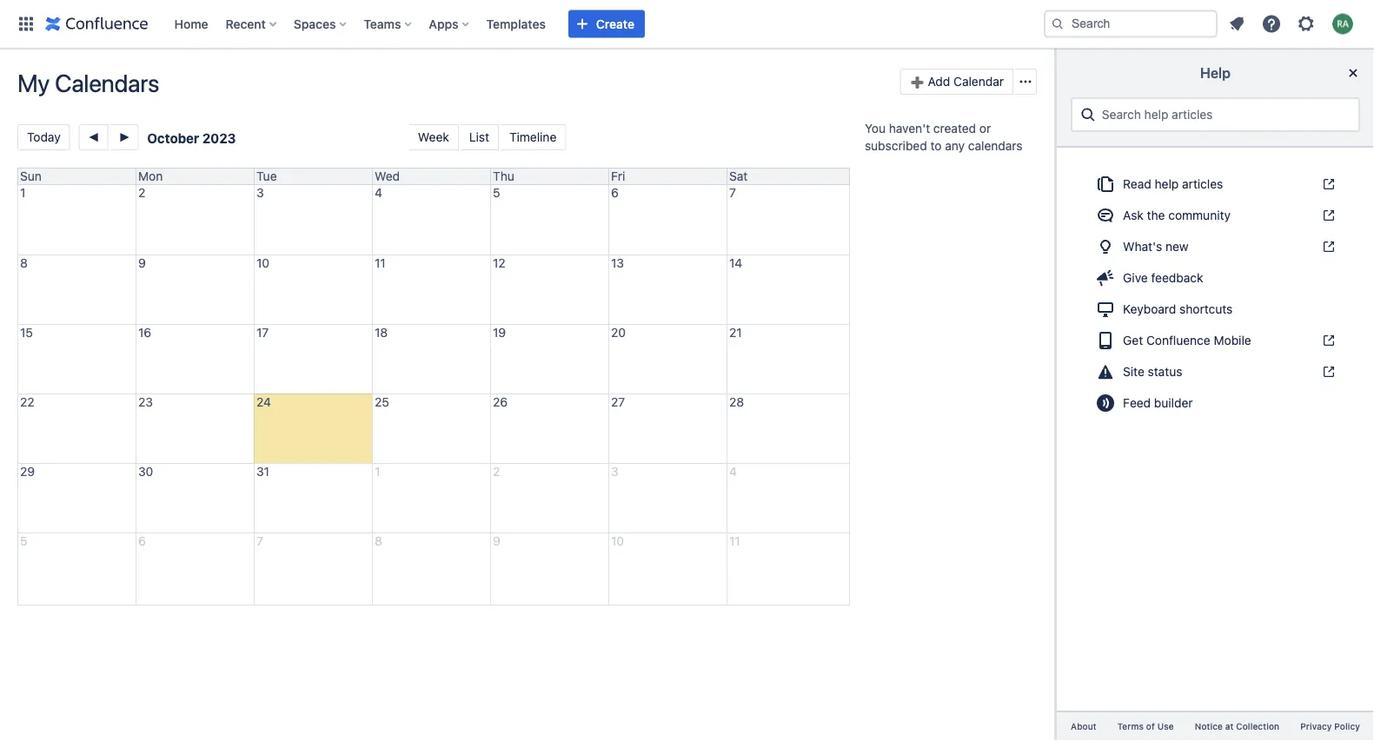 Task type: vqa. For each thing, say whether or not it's contained in the screenshot.


Task type: describe. For each thing, give the bounding box(es) containing it.
1 vertical spatial 6
[[138, 534, 146, 549]]

subscribed
[[865, 139, 927, 153]]

feedback icon image
[[1096, 268, 1116, 289]]

notification icon image
[[1227, 13, 1248, 34]]

1 horizontal spatial 5
[[493, 186, 500, 200]]

13
[[611, 256, 624, 270]]

site status
[[1123, 365, 1183, 379]]

home
[[174, 17, 208, 31]]

create button
[[569, 10, 645, 38]]

mon
[[138, 169, 163, 183]]

◄ button
[[79, 124, 108, 150]]

1 horizontal spatial 7
[[729, 186, 736, 200]]

0 vertical spatial 2
[[138, 186, 145, 200]]

new
[[1166, 240, 1189, 254]]

give feedback
[[1123, 271, 1204, 285]]

1 vertical spatial 7
[[256, 534, 263, 549]]

notice
[[1195, 722, 1223, 732]]

29
[[20, 465, 35, 479]]

comment icon image
[[1096, 205, 1116, 226]]

week
[[418, 130, 449, 144]]

ask the community
[[1123, 208, 1231, 223]]

14
[[729, 256, 743, 270]]

spaces
[[294, 17, 336, 31]]

settings icon image
[[1296, 13, 1317, 34]]

status
[[1148, 365, 1183, 379]]

privacy
[[1301, 722, 1332, 732]]

0 vertical spatial 1
[[20, 186, 26, 200]]

your profile and preferences image
[[1333, 13, 1354, 34]]

1 vertical spatial 3
[[611, 465, 619, 479]]

ask the community link
[[1085, 202, 1347, 230]]

1 vertical spatial 9
[[493, 534, 501, 549]]

2023
[[202, 130, 236, 146]]

shortcuts
[[1180, 302, 1233, 316]]

23
[[138, 395, 153, 410]]

community
[[1169, 208, 1231, 223]]

1 horizontal spatial 10
[[611, 534, 624, 549]]

24
[[256, 395, 271, 410]]

27
[[611, 395, 625, 410]]

privacy policy link
[[1290, 720, 1371, 735]]

calendars
[[55, 69, 159, 97]]

lightbulb icon image
[[1096, 236, 1116, 257]]

about button
[[1061, 720, 1107, 735]]

17
[[256, 326, 269, 340]]

31
[[256, 465, 270, 479]]

october
[[147, 130, 199, 146]]

21
[[729, 326, 742, 340]]

keyboard
[[1123, 302, 1177, 316]]

19
[[493, 326, 506, 340]]

the
[[1147, 208, 1165, 223]]

about
[[1071, 722, 1097, 732]]

week button
[[409, 124, 459, 150]]

thu
[[493, 169, 515, 183]]

get confluence mobile
[[1123, 333, 1252, 348]]

documents icon image
[[1096, 174, 1116, 195]]

1 vertical spatial 2
[[493, 465, 500, 479]]

october 2023
[[147, 130, 236, 146]]

20
[[611, 326, 626, 340]]

feed builder
[[1123, 396, 1193, 410]]

builder
[[1154, 396, 1193, 410]]

warning icon image
[[1096, 362, 1116, 383]]

mobile
[[1214, 333, 1252, 348]]

get confluence mobile link
[[1085, 327, 1347, 355]]

keyboard shortcuts
[[1123, 302, 1233, 316]]

search image
[[1051, 17, 1065, 31]]

what's new
[[1123, 240, 1189, 254]]

today
[[27, 130, 61, 144]]

28
[[729, 395, 744, 410]]

1 vertical spatial 11
[[729, 534, 740, 549]]

12
[[493, 256, 506, 270]]

add
[[928, 74, 951, 89]]

add calendar image
[[910, 75, 924, 89]]

30
[[138, 465, 153, 479]]

mobile icon image
[[1096, 330, 1116, 351]]

sat
[[729, 169, 748, 183]]

give
[[1123, 271, 1148, 285]]

you haven't created or subscribed to any calendars
[[865, 121, 1023, 153]]

to
[[931, 139, 942, 153]]

26
[[493, 395, 508, 410]]

0 vertical spatial 3
[[256, 186, 264, 200]]

site status link
[[1085, 358, 1347, 386]]

shortcut icon image for articles
[[1319, 177, 1336, 191]]

screen icon image
[[1096, 299, 1116, 320]]

read
[[1123, 177, 1152, 191]]



Task type: locate. For each thing, give the bounding box(es) containing it.
0 horizontal spatial 3
[[256, 186, 264, 200]]

0 horizontal spatial 10
[[256, 256, 270, 270]]

list button
[[461, 124, 499, 150]]

tue
[[256, 169, 277, 183]]

2 down 26
[[493, 465, 500, 479]]

privacy policy
[[1301, 722, 1361, 732]]

notice at collection
[[1195, 722, 1280, 732]]

0 horizontal spatial 1
[[20, 186, 26, 200]]

6 down fri
[[611, 186, 619, 200]]

0 vertical spatial 11
[[375, 256, 386, 270]]

3
[[256, 186, 264, 200], [611, 465, 619, 479]]

5 down thu
[[493, 186, 500, 200]]

recent button
[[220, 10, 283, 38]]

1 horizontal spatial 3
[[611, 465, 619, 479]]

1 vertical spatial 1
[[375, 465, 380, 479]]

1 horizontal spatial 11
[[729, 534, 740, 549]]

1 horizontal spatial 1
[[375, 465, 380, 479]]

you
[[865, 121, 886, 136]]

4 down wed
[[375, 186, 382, 200]]

recent
[[226, 17, 266, 31]]

0 horizontal spatial 9
[[138, 256, 146, 270]]

0 vertical spatial 8
[[20, 256, 28, 270]]

at
[[1226, 722, 1234, 732]]

1 horizontal spatial 6
[[611, 186, 619, 200]]

shortcut icon image inside what's new link
[[1319, 240, 1336, 254]]

shortcut icon image for mobile
[[1319, 334, 1336, 348]]

created
[[934, 121, 977, 136]]

read help articles link
[[1085, 170, 1347, 198]]

terms of use
[[1118, 722, 1174, 732]]

teams
[[364, 17, 401, 31]]

add calendar
[[928, 74, 1004, 89]]

4 down '28'
[[729, 465, 737, 479]]

haven't
[[889, 121, 930, 136]]

6 down 30
[[138, 534, 146, 549]]

apps button
[[424, 10, 476, 38]]

2
[[138, 186, 145, 200], [493, 465, 500, 479]]

0 vertical spatial 9
[[138, 256, 146, 270]]

3 shortcut icon image from the top
[[1319, 240, 1336, 254]]

help icon image
[[1262, 13, 1282, 34]]

confluence image
[[45, 13, 148, 34], [45, 13, 148, 34]]

1 horizontal spatial 2
[[493, 465, 500, 479]]

16
[[138, 326, 151, 340]]

wed
[[375, 169, 400, 183]]

timeline
[[509, 130, 557, 144]]

1
[[20, 186, 26, 200], [375, 465, 380, 479]]

►
[[119, 130, 131, 144]]

global element
[[10, 0, 1041, 48]]

ask
[[1123, 208, 1144, 223]]

0 vertical spatial 6
[[611, 186, 619, 200]]

articles
[[1182, 177, 1223, 191]]

► button
[[110, 124, 139, 150]]

7 down 31
[[256, 534, 263, 549]]

calendars
[[968, 139, 1023, 153]]

terms of use link
[[1107, 720, 1185, 735]]

0 horizontal spatial 8
[[20, 256, 28, 270]]

1 horizontal spatial 9
[[493, 534, 501, 549]]

0 horizontal spatial 7
[[256, 534, 263, 549]]

signal icon image
[[1096, 393, 1116, 414]]

templates
[[487, 17, 546, 31]]

Search field
[[1044, 10, 1218, 38]]

spaces button
[[289, 10, 353, 38]]

collection
[[1237, 722, 1280, 732]]

read help articles
[[1123, 177, 1223, 191]]

appswitcher icon image
[[16, 13, 37, 34]]

shortcut icon image for community
[[1319, 209, 1336, 223]]

4 shortcut icon image from the top
[[1319, 334, 1336, 348]]

banner
[[0, 0, 1375, 49]]

my calendars
[[17, 69, 159, 97]]

feedback
[[1151, 271, 1204, 285]]

0 horizontal spatial 5
[[20, 534, 27, 549]]

or
[[980, 121, 991, 136]]

6
[[611, 186, 619, 200], [138, 534, 146, 549]]

home link
[[169, 10, 214, 38]]

1 down sun on the left top
[[20, 186, 26, 200]]

help
[[1201, 65, 1231, 81]]

any
[[945, 139, 965, 153]]

0 horizontal spatial 4
[[375, 186, 382, 200]]

1 vertical spatial 4
[[729, 465, 737, 479]]

0 horizontal spatial 11
[[375, 256, 386, 270]]

my
[[17, 69, 50, 97]]

1 vertical spatial 10
[[611, 534, 624, 549]]

1 shortcut icon image from the top
[[1319, 177, 1336, 191]]

8
[[20, 256, 28, 270], [375, 534, 382, 549]]

apps
[[429, 17, 459, 31]]

22
[[20, 395, 34, 410]]

help
[[1155, 177, 1179, 191]]

timeline button
[[501, 124, 566, 150]]

1 vertical spatial 5
[[20, 534, 27, 549]]

feed builder button
[[1085, 389, 1347, 417]]

give feedback button
[[1085, 264, 1347, 292]]

0 vertical spatial 7
[[729, 186, 736, 200]]

0 vertical spatial 5
[[493, 186, 500, 200]]

keyboard shortcuts button
[[1085, 296, 1347, 323]]

shortcut icon image
[[1319, 177, 1336, 191], [1319, 209, 1336, 223], [1319, 240, 1336, 254], [1319, 334, 1336, 348], [1319, 365, 1336, 379]]

create
[[596, 17, 635, 31]]

teams button
[[359, 10, 419, 38]]

shortcut icon image inside site status link
[[1319, 365, 1336, 379]]

11
[[375, 256, 386, 270], [729, 534, 740, 549]]

shortcut icon image inside ask the community link
[[1319, 209, 1336, 223]]

sun
[[20, 169, 42, 183]]

policy
[[1335, 722, 1361, 732]]

terms
[[1118, 722, 1144, 732]]

0 horizontal spatial 6
[[138, 534, 146, 549]]

0 vertical spatial 4
[[375, 186, 382, 200]]

2 shortcut icon image from the top
[[1319, 209, 1336, 223]]

15
[[20, 326, 33, 340]]

feed
[[1123, 396, 1151, 410]]

18
[[375, 326, 388, 340]]

0 horizontal spatial 2
[[138, 186, 145, 200]]

◄
[[88, 130, 100, 144]]

1 horizontal spatial 8
[[375, 534, 382, 549]]

5 shortcut icon image from the top
[[1319, 365, 1336, 379]]

9
[[138, 256, 146, 270], [493, 534, 501, 549]]

5
[[493, 186, 500, 200], [20, 534, 27, 549]]

site
[[1123, 365, 1145, 379]]

3 down 27
[[611, 465, 619, 479]]

templates link
[[481, 10, 551, 38]]

get
[[1123, 333, 1143, 348]]

3 down tue at the top left
[[256, 186, 264, 200]]

2 down mon
[[138, 186, 145, 200]]

shortcut icon image inside read help articles link
[[1319, 177, 1336, 191]]

1 down 25
[[375, 465, 380, 479]]

0 vertical spatial 10
[[256, 256, 270, 270]]

use
[[1158, 722, 1174, 732]]

Search help articles field
[[1097, 99, 1352, 130]]

7
[[729, 186, 736, 200], [256, 534, 263, 549]]

1 vertical spatial 8
[[375, 534, 382, 549]]

5 down 29
[[20, 534, 27, 549]]

close image
[[1343, 63, 1364, 83]]

calendar
[[954, 74, 1004, 89]]

notice at collection link
[[1185, 720, 1290, 735]]

1 horizontal spatial 4
[[729, 465, 737, 479]]

7 down sat
[[729, 186, 736, 200]]

banner containing home
[[0, 0, 1375, 49]]

shortcut icon image inside get confluence mobile link
[[1319, 334, 1336, 348]]

25
[[375, 395, 389, 410]]



